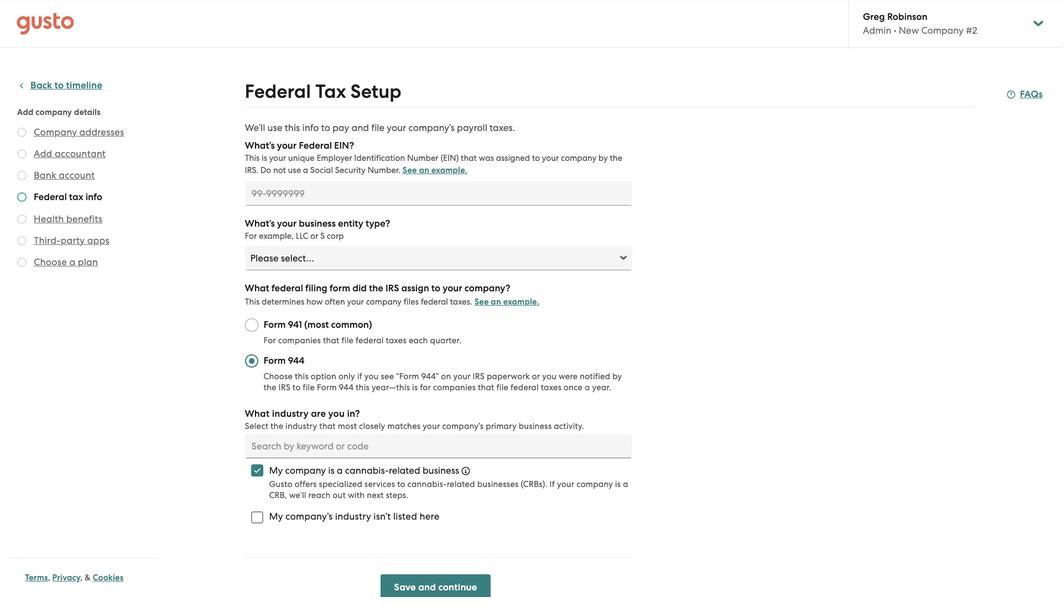 Task type: vqa. For each thing, say whether or not it's contained in the screenshot.
Choose
yes



Task type: describe. For each thing, give the bounding box(es) containing it.
0 horizontal spatial related
[[389, 465, 420, 476]]

file down paperwork
[[497, 383, 509, 393]]

taxes inside form 944 choose this option only if you see "form 944" on your irs paperwork or you were notified by the irs to file form 944 this year—this is for companies that file federal taxes once a year.
[[541, 383, 562, 393]]

federal tax setup
[[245, 80, 402, 103]]

0 vertical spatial company's
[[409, 122, 455, 133]]

form 944 choose this option only if you see "form 944" on your irs paperwork or you were notified by the irs to file form 944 this year—this is for companies that file federal taxes once a year.
[[264, 355, 622, 393]]

tax
[[69, 191, 83, 203]]

see
[[381, 372, 394, 382]]

home image
[[17, 12, 74, 35]]

offers
[[295, 480, 317, 490]]

file up identification at the left top
[[371, 122, 385, 133]]

back
[[30, 80, 52, 91]]

to inside gusto offers specialized services to cannabis-related businesses (crbs). if your company is a crb, we'll reach out with next steps.
[[397, 480, 406, 490]]

(crbs).
[[521, 480, 548, 490]]

0 vertical spatial industry
[[272, 408, 309, 420]]

an inside popup button
[[419, 165, 429, 175]]

to inside form 944 choose this option only if you see "form 944" on your irs paperwork or you were notified by the irs to file form 944 this year—this is for companies that file federal taxes once a year.
[[293, 383, 301, 393]]

1 , from the left
[[48, 573, 50, 583]]

add company details
[[17, 107, 101, 117]]

my for my company's industry isn't listed here
[[269, 511, 283, 523]]

example. inside popup button
[[432, 165, 468, 175]]

bank
[[34, 170, 56, 181]]

if
[[357, 372, 362, 382]]

What's your Federal EIN? text field
[[245, 182, 632, 206]]

use inside this is your unique employer identification number (ein) that was assigned to your company by the irs. do not use a social security number.
[[288, 165, 301, 175]]

taxes inside form 941 (most common) for companies that file federal taxes each quarter.
[[386, 336, 407, 346]]

isn't
[[374, 511, 391, 523]]

unique
[[288, 153, 315, 163]]

new
[[899, 25, 919, 36]]

crb,
[[269, 491, 287, 501]]

944"
[[421, 372, 439, 382]]

1 vertical spatial industry
[[286, 422, 317, 432]]

terms link
[[25, 573, 48, 583]]

that inside this is your unique employer identification number (ein) that was assigned to your company by the irs. do not use a social security number.
[[461, 153, 477, 163]]

see an example. button for what's your federal ein?
[[403, 164, 468, 177]]

reach
[[309, 491, 331, 501]]

example. inside what federal filing form did the irs assign to your company? this determines how often your company files federal taxes. see an example.
[[503, 297, 539, 307]]

bank account
[[34, 170, 95, 181]]

do
[[260, 165, 271, 175]]

gusto
[[269, 480, 293, 490]]

federal inside form 944 choose this option only if you see "form 944" on your irs paperwork or you were notified by the irs to file form 944 this year—this is for companies that file federal taxes once a year.
[[511, 383, 539, 393]]

my company is a cannabis-related business
[[269, 465, 459, 476]]

next
[[367, 491, 384, 501]]

file inside form 941 (most common) for companies that file federal taxes each quarter.
[[342, 336, 354, 346]]

the inside what federal filing form did the irs assign to your company? this determines how often your company files federal taxes. see an example.
[[369, 283, 384, 294]]

are
[[311, 408, 326, 420]]

company addresses
[[34, 127, 124, 138]]

tax
[[316, 80, 346, 103]]

what for what federal filing form did the irs assign to your company?
[[245, 283, 269, 294]]

matches
[[388, 422, 421, 432]]

common)
[[331, 319, 372, 331]]

save
[[394, 582, 416, 594]]

by inside form 944 choose this option only if you see "form 944" on your irs paperwork or you were notified by the irs to file form 944 this year—this is for companies that file federal taxes once a year.
[[613, 372, 622, 382]]

1 horizontal spatial you
[[365, 372, 379, 382]]

check image for company
[[17, 128, 27, 137]]

form for form 941 (most common)
[[264, 319, 286, 331]]

benefits
[[66, 214, 102, 225]]

company?
[[465, 283, 511, 294]]

s
[[320, 231, 325, 241]]

company inside what federal filing form did the irs assign to your company? this determines how often your company files federal taxes. see an example.
[[366, 297, 402, 307]]

to inside this is your unique employer identification number (ein) that was assigned to your company by the irs. do not use a social security number.
[[532, 153, 540, 163]]

paperwork
[[487, 372, 530, 382]]

(ein)
[[441, 153, 459, 163]]

option
[[311, 372, 337, 382]]

what's your federal ein?
[[245, 140, 354, 152]]

greg robinson admin • new company #2
[[863, 11, 978, 36]]

2 vertical spatial business
[[423, 465, 459, 476]]

see an example.
[[403, 165, 468, 175]]

plan
[[78, 257, 98, 268]]

0 vertical spatial taxes.
[[490, 122, 515, 133]]

federal tax info
[[34, 191, 102, 203]]

#2
[[966, 25, 978, 36]]

0 vertical spatial this
[[285, 122, 300, 133]]

you inside what industry are you in? select the industry that most closely matches your company's primary business activity.
[[328, 408, 345, 420]]

business inside what industry are you in? select the industry that most closely matches your company's primary business activity.
[[519, 422, 552, 432]]

bank account button
[[34, 169, 95, 182]]

was
[[479, 153, 494, 163]]

filing
[[305, 283, 327, 294]]

setup
[[351, 80, 402, 103]]

your up identification at the left top
[[387, 122, 406, 133]]

identification
[[354, 153, 405, 163]]

year—this
[[372, 383, 410, 393]]

0 horizontal spatial and
[[352, 122, 369, 133]]

company inside gusto offers specialized services to cannabis-related businesses (crbs). if your company is a crb, we'll reach out with next steps.
[[577, 480, 613, 490]]

corp
[[327, 231, 344, 241]]

accountant
[[55, 148, 106, 159]]

federal for federal tax setup
[[245, 80, 311, 103]]

your inside what industry are you in? select the industry that most closely matches your company's primary business activity.
[[423, 422, 440, 432]]

your up unique
[[277, 140, 297, 152]]

example,
[[259, 231, 294, 241]]

2 vertical spatial industry
[[335, 511, 371, 523]]

1 vertical spatial irs
[[473, 372, 485, 382]]

cookies button
[[93, 572, 124, 585]]

privacy link
[[52, 573, 80, 583]]

assign
[[401, 283, 429, 294]]

company inside this is your unique employer identification number (ein) that was assigned to your company by the irs. do not use a social security number.
[[561, 153, 597, 163]]

your inside gusto offers specialized services to cannabis-related businesses (crbs). if your company is a crb, we'll reach out with next steps.
[[557, 480, 575, 490]]

account
[[59, 170, 95, 181]]

the inside this is your unique employer identification number (ein) that was assigned to your company by the irs. do not use a social security number.
[[610, 153, 623, 163]]

specialized
[[319, 480, 363, 490]]

check image for third-
[[17, 236, 27, 246]]

select
[[245, 422, 269, 432]]

continue
[[439, 582, 477, 594]]

form for form 944
[[264, 355, 286, 367]]

2 horizontal spatial you
[[542, 372, 557, 382]]

what's for what's your business entity type? for example, llc or s corp
[[245, 218, 275, 230]]

activity.
[[554, 422, 585, 432]]

we'll use this info to pay and file your company's payroll taxes.
[[245, 122, 515, 133]]

robinson
[[888, 11, 928, 23]]

third-party apps
[[34, 235, 109, 246]]

check image for choose
[[17, 258, 27, 267]]

federal inside form 941 (most common) for companies that file federal taxes each quarter.
[[356, 336, 384, 346]]

the inside what industry are you in? select the industry that most closely matches your company's primary business activity.
[[271, 422, 284, 432]]

941
[[288, 319, 302, 331]]

to inside what federal filing form did the irs assign to your company? this determines how often your company files federal taxes. see an example.
[[432, 283, 441, 294]]

•
[[894, 25, 897, 36]]

quarter.
[[430, 336, 462, 346]]

1 horizontal spatial 944
[[339, 383, 354, 393]]

irs inside what federal filing form did the irs assign to your company? this determines how often your company files federal taxes. see an example.
[[386, 283, 399, 294]]

form
[[330, 283, 350, 294]]

What industry are you in? field
[[245, 434, 632, 459]]

greg
[[863, 11, 885, 23]]

0 vertical spatial info
[[302, 122, 319, 133]]

social
[[310, 165, 333, 175]]

third-
[[34, 235, 61, 246]]

privacy
[[52, 573, 80, 583]]

by inside this is your unique employer identification number (ein) that was assigned to your company by the irs. do not use a social security number.
[[599, 153, 608, 163]]

how
[[307, 297, 323, 307]]

or inside what's your business entity type? for example, llc or s corp
[[310, 231, 318, 241]]



Task type: locate. For each thing, give the bounding box(es) containing it.
1 vertical spatial what's
[[245, 218, 275, 230]]

listed
[[393, 511, 417, 523]]

we'll
[[289, 491, 306, 501]]

form inside form 941 (most common) for companies that file federal taxes each quarter.
[[264, 319, 286, 331]]

1 vertical spatial form
[[264, 355, 286, 367]]

what inside what federal filing form did the irs assign to your company? this determines how often your company files federal taxes. see an example.
[[245, 283, 269, 294]]

companies
[[278, 336, 321, 346], [433, 383, 476, 393]]

to inside "back to timeline" button
[[55, 80, 64, 91]]

a inside this is your unique employer identification number (ein) that was assigned to your company by the irs. do not use a social security number.
[[303, 165, 308, 175]]

add accountant
[[34, 148, 106, 159]]

check image left 'federal tax info'
[[17, 193, 27, 202]]

0 horizontal spatial companies
[[278, 336, 321, 346]]

taxes left the each
[[386, 336, 407, 346]]

0 vertical spatial this
[[245, 153, 260, 163]]

1 horizontal spatial see
[[475, 297, 489, 307]]

choose a plan
[[34, 257, 98, 268]]

choose inside button
[[34, 257, 67, 268]]

0 vertical spatial federal
[[245, 80, 311, 103]]

(most
[[304, 319, 329, 331]]

and inside button
[[418, 582, 436, 594]]

what up determines
[[245, 283, 269, 294]]

a inside button
[[69, 257, 75, 268]]

1 horizontal spatial business
[[423, 465, 459, 476]]

steps.
[[386, 491, 409, 501]]

choose inside form 944 choose this option only if you see "form 944" on your irs paperwork or you were notified by the irs to file form 944 this year—this is for companies that file federal taxes once a year.
[[264, 372, 293, 382]]

timeline
[[66, 80, 102, 91]]

related
[[389, 465, 420, 476], [447, 480, 475, 490]]

2 vertical spatial form
[[317, 383, 337, 393]]

and right save
[[418, 582, 436, 594]]

1 horizontal spatial by
[[613, 372, 622, 382]]

a inside form 944 choose this option only if you see "form 944" on your irs paperwork or you were notified by the irs to file form 944 this year—this is for companies that file federal taxes once a year.
[[585, 383, 590, 393]]

federal up 'we'll'
[[245, 80, 311, 103]]

0 vertical spatial an
[[419, 165, 429, 175]]

, left privacy
[[48, 573, 50, 583]]

did
[[353, 283, 367, 294]]

2 what from the top
[[245, 408, 270, 420]]

0 vertical spatial form
[[264, 319, 286, 331]]

federal up health
[[34, 191, 67, 203]]

industry down with
[[335, 511, 371, 523]]

info
[[302, 122, 319, 133], [86, 191, 102, 203]]

2 check image from the top
[[17, 215, 27, 224]]

notified
[[580, 372, 611, 382]]

add up the bank
[[34, 148, 52, 159]]

your up what industry are you in? field
[[423, 422, 440, 432]]

each
[[409, 336, 428, 346]]

1 vertical spatial or
[[532, 372, 540, 382]]

entity
[[338, 218, 364, 230]]

check image left choose a plan button
[[17, 258, 27, 267]]

choose
[[34, 257, 67, 268], [264, 372, 293, 382]]

3 check image from the top
[[17, 171, 27, 180]]

1 horizontal spatial or
[[532, 372, 540, 382]]

0 vertical spatial see an example. button
[[403, 164, 468, 177]]

1 vertical spatial see
[[475, 297, 489, 307]]

companies inside form 944 choose this option only if you see "form 944" on your irs paperwork or you were notified by the irs to file form 944 this year—this is for companies that file federal taxes once a year.
[[433, 383, 476, 393]]

company's up number
[[409, 122, 455, 133]]

1 horizontal spatial irs
[[386, 283, 399, 294]]

company's
[[409, 122, 455, 133], [442, 422, 484, 432], [286, 511, 333, 523]]

an inside what federal filing form did the irs assign to your company? this determines how often your company files federal taxes. see an example.
[[491, 297, 501, 307]]

3 check image from the top
[[17, 258, 27, 267]]

federal for federal tax info
[[34, 191, 67, 203]]

company addresses button
[[34, 126, 124, 139]]

1 vertical spatial add
[[34, 148, 52, 159]]

taxes. inside what federal filing form did the irs assign to your company? this determines how often your company files federal taxes. see an example.
[[450, 297, 473, 307]]

for down determines
[[264, 336, 276, 346]]

by
[[599, 153, 608, 163], [613, 372, 622, 382]]

year.
[[592, 383, 612, 393]]

check image left add accountant
[[17, 149, 27, 159]]

0 horizontal spatial or
[[310, 231, 318, 241]]

0 horizontal spatial see
[[403, 165, 417, 175]]

1 vertical spatial example.
[[503, 297, 539, 307]]

1 vertical spatial info
[[86, 191, 102, 203]]

1 vertical spatial this
[[245, 297, 260, 307]]

security
[[335, 165, 366, 175]]

federal up determines
[[272, 283, 303, 294]]

what's up example,
[[245, 218, 275, 230]]

services
[[365, 480, 395, 490]]

0 horizontal spatial 944
[[288, 355, 305, 367]]

0 vertical spatial 944
[[288, 355, 305, 367]]

your up not
[[269, 153, 286, 163]]

what's inside what's your business entity type? for example, llc or s corp
[[245, 218, 275, 230]]

check image down the add company details at the top
[[17, 128, 27, 137]]

1 vertical spatial what
[[245, 408, 270, 420]]

your right if
[[557, 480, 575, 490]]

2 my from the top
[[269, 511, 283, 523]]

terms
[[25, 573, 48, 583]]

related up the steps.
[[389, 465, 420, 476]]

1 vertical spatial federal
[[299, 140, 332, 152]]

0 horizontal spatial see an example. button
[[403, 164, 468, 177]]

check image for bank
[[17, 171, 27, 180]]

1 horizontal spatial example.
[[503, 297, 539, 307]]

2 , from the left
[[80, 573, 83, 583]]

or left s
[[310, 231, 318, 241]]

2 vertical spatial check image
[[17, 258, 27, 267]]

your right assigned
[[542, 153, 559, 163]]

federal down common)
[[356, 336, 384, 346]]

federal up unique
[[299, 140, 332, 152]]

0 horizontal spatial info
[[86, 191, 102, 203]]

0 horizontal spatial an
[[419, 165, 429, 175]]

business inside what's your business entity type? for example, llc or s corp
[[299, 218, 336, 230]]

addresses
[[79, 127, 124, 138]]

for inside what's your business entity type? for example, llc or s corp
[[245, 231, 257, 241]]

1 what from the top
[[245, 283, 269, 294]]

0 vertical spatial companies
[[278, 336, 321, 346]]

1 this from the top
[[245, 153, 260, 163]]

1 vertical spatial company
[[34, 127, 77, 138]]

company left #2 at the right
[[922, 25, 964, 36]]

cannabis- up services
[[345, 465, 389, 476]]

1 vertical spatial this
[[295, 372, 309, 382]]

we'll
[[245, 122, 265, 133]]

4 check image from the top
[[17, 236, 27, 246]]

1 horizontal spatial taxes
[[541, 383, 562, 393]]

you right if
[[365, 372, 379, 382]]

1 horizontal spatial see an example. button
[[475, 296, 539, 309]]

0 vertical spatial choose
[[34, 257, 67, 268]]

file down common)
[[342, 336, 354, 346]]

0 vertical spatial by
[[599, 153, 608, 163]]

1 vertical spatial use
[[288, 165, 301, 175]]

1 vertical spatial business
[[519, 422, 552, 432]]

pay
[[333, 122, 349, 133]]

this left determines
[[245, 297, 260, 307]]

example. down (ein)
[[432, 165, 468, 175]]

2 horizontal spatial irs
[[473, 372, 485, 382]]

company down the add company details at the top
[[34, 127, 77, 138]]

or right paperwork
[[532, 372, 540, 382]]

see inside what federal filing form did the irs assign to your company? this determines how often your company files federal taxes. see an example.
[[475, 297, 489, 307]]

taxes. down company?
[[450, 297, 473, 307]]

1 horizontal spatial cannabis-
[[408, 480, 447, 490]]

health benefits
[[34, 214, 102, 225]]

business
[[299, 218, 336, 230], [519, 422, 552, 432], [423, 465, 459, 476]]

what federal filing form did the irs assign to your company? this determines how often your company files federal taxes. see an example.
[[245, 283, 539, 307]]

1 vertical spatial by
[[613, 372, 622, 382]]

an
[[419, 165, 429, 175], [491, 297, 501, 307]]

for
[[245, 231, 257, 241], [264, 336, 276, 346]]

this down if
[[356, 383, 370, 393]]

only
[[339, 372, 355, 382]]

back to timeline button
[[17, 79, 102, 92]]

944
[[288, 355, 305, 367], [339, 383, 354, 393]]

industry down are
[[286, 422, 317, 432]]

business up s
[[299, 218, 336, 230]]

your up example,
[[277, 218, 297, 230]]

is inside this is your unique employer identification number (ein) that was assigned to your company by the irs. do not use a social security number.
[[262, 153, 267, 163]]

1 my from the top
[[269, 465, 283, 476]]

on
[[441, 372, 451, 382]]

taxes down were
[[541, 383, 562, 393]]

the inside form 944 choose this option only if you see "form 944" on your irs paperwork or you were notified by the irs to file form 944 this year—this is for companies that file federal taxes once a year.
[[264, 383, 277, 393]]

use down unique
[[288, 165, 301, 175]]

0 vertical spatial see
[[403, 165, 417, 175]]

your inside form 944 choose this option only if you see "form 944" on your irs paperwork or you were notified by the irs to file form 944 this year—this is for companies that file federal taxes once a year.
[[453, 372, 471, 382]]

0 vertical spatial irs
[[386, 283, 399, 294]]

0 vertical spatial business
[[299, 218, 336, 230]]

that left was
[[461, 153, 477, 163]]

my for my company is a cannabis-related business
[[269, 465, 283, 476]]

the
[[610, 153, 623, 163], [369, 283, 384, 294], [264, 383, 277, 393], [271, 422, 284, 432]]

0 vertical spatial example.
[[432, 165, 468, 175]]

add for add accountant
[[34, 148, 52, 159]]

My company's industry isn't listed here checkbox
[[245, 506, 269, 530]]

0 horizontal spatial taxes.
[[450, 297, 473, 307]]

companies down 'on'
[[433, 383, 476, 393]]

see an example. button down number
[[403, 164, 468, 177]]

2 this from the top
[[245, 297, 260, 307]]

were
[[559, 372, 578, 382]]

party
[[61, 235, 85, 246]]

with
[[348, 491, 365, 501]]

this inside what federal filing form did the irs assign to your company? this determines how often your company files federal taxes. see an example.
[[245, 297, 260, 307]]

assigned
[[496, 153, 530, 163]]

in?
[[347, 408, 360, 420]]

see an example. button down company?
[[475, 296, 539, 309]]

back to timeline
[[30, 80, 102, 91]]

check image
[[17, 128, 27, 137], [17, 149, 27, 159], [17, 171, 27, 180], [17, 236, 27, 246]]

add accountant button
[[34, 147, 106, 160]]

1 check image from the top
[[17, 193, 27, 202]]

0 horizontal spatial company
[[34, 127, 77, 138]]

files
[[404, 297, 419, 307]]

my up gusto
[[269, 465, 283, 476]]

llc
[[296, 231, 308, 241]]

cannabis- up the steps.
[[408, 480, 447, 490]]

company's down reach
[[286, 511, 333, 523]]

2 horizontal spatial business
[[519, 422, 552, 432]]

2 vertical spatial federal
[[34, 191, 67, 203]]

details
[[74, 107, 101, 117]]

1 horizontal spatial for
[[264, 336, 276, 346]]

1 vertical spatial check image
[[17, 215, 27, 224]]

for
[[420, 383, 431, 393]]

business left activity.
[[519, 422, 552, 432]]

your inside what's your business entity type? for example, llc or s corp
[[277, 218, 297, 230]]

an down company?
[[491, 297, 501, 307]]

your down did
[[347, 297, 364, 307]]

federal right "files"
[[421, 297, 448, 307]]

your left company?
[[443, 283, 462, 294]]

0 horizontal spatial choose
[[34, 257, 67, 268]]

a
[[303, 165, 308, 175], [69, 257, 75, 268], [585, 383, 590, 393], [337, 465, 343, 476], [623, 480, 629, 490]]

1 vertical spatial for
[[264, 336, 276, 346]]

0 vertical spatial or
[[310, 231, 318, 241]]

related inside gusto offers specialized services to cannabis-related businesses (crbs). if your company is a crb, we'll reach out with next steps.
[[447, 480, 475, 490]]

,
[[48, 573, 50, 583], [80, 573, 83, 583]]

0 horizontal spatial business
[[299, 218, 336, 230]]

1 horizontal spatial ,
[[80, 573, 83, 583]]

1 vertical spatial and
[[418, 582, 436, 594]]

federal down paperwork
[[511, 383, 539, 393]]

0 vertical spatial check image
[[17, 193, 27, 202]]

0 horizontal spatial use
[[268, 122, 283, 133]]

you up most
[[328, 408, 345, 420]]

companies down 941 at bottom left
[[278, 336, 321, 346]]

is inside form 944 choose this option only if you see "form 944" on your irs paperwork or you were notified by the irs to file form 944 this year—this is for companies that file federal taxes once a year.
[[412, 383, 418, 393]]

1 horizontal spatial use
[[288, 165, 301, 175]]

save and continue button
[[381, 575, 491, 598]]

irs.
[[245, 165, 258, 175]]

is inside gusto offers specialized services to cannabis-related businesses (crbs). if your company is a crb, we'll reach out with next steps.
[[615, 480, 621, 490]]

business up gusto offers specialized services to cannabis-related businesses (crbs). if your company is a crb, we'll reach out with next steps.
[[423, 465, 459, 476]]

my company's industry isn't listed here
[[269, 511, 440, 523]]

taxes. right payroll
[[490, 122, 515, 133]]

ein?
[[334, 140, 354, 152]]

company's inside what industry are you in? select the industry that most closely matches your company's primary business activity.
[[442, 422, 484, 432]]

determines
[[262, 297, 304, 307]]

this left option
[[295, 372, 309, 382]]

2 what's from the top
[[245, 218, 275, 230]]

this
[[245, 153, 260, 163], [245, 297, 260, 307]]

number
[[407, 153, 439, 163]]

2 vertical spatial this
[[356, 383, 370, 393]]

check image for health
[[17, 215, 27, 224]]

info inside list
[[86, 191, 102, 203]]

cannabis-
[[345, 465, 389, 476], [408, 480, 447, 490]]

see down company?
[[475, 297, 489, 307]]

see
[[403, 165, 417, 175], [475, 297, 489, 307]]

0 vertical spatial my
[[269, 465, 283, 476]]

taxes
[[386, 336, 407, 346], [541, 383, 562, 393]]

1 vertical spatial an
[[491, 297, 501, 307]]

1 what's from the top
[[245, 140, 275, 152]]

closely
[[359, 422, 385, 432]]

company's up what industry are you in? field
[[442, 422, 484, 432]]

choose down third- on the top
[[34, 257, 67, 268]]

944 down 941 at bottom left
[[288, 355, 305, 367]]

0 vertical spatial for
[[245, 231, 257, 241]]

0 vertical spatial add
[[17, 107, 34, 117]]

cannabis- inside gusto offers specialized services to cannabis-related businesses (crbs). if your company is a crb, we'll reach out with next steps.
[[408, 480, 447, 490]]

what inside what industry are you in? select the industry that most closely matches your company's primary business activity.
[[245, 408, 270, 420]]

check image left third- on the top
[[17, 236, 27, 246]]

choose a plan button
[[34, 256, 98, 269]]

this up what's your federal ein?
[[285, 122, 300, 133]]

federal tax info list
[[17, 126, 153, 271]]

info up what's your federal ein?
[[302, 122, 319, 133]]

form 941 (most common) for companies that file federal taxes each quarter.
[[264, 319, 462, 346]]

you left were
[[542, 372, 557, 382]]

1 horizontal spatial an
[[491, 297, 501, 307]]

1 check image from the top
[[17, 128, 27, 137]]

, left &
[[80, 573, 83, 583]]

0 vertical spatial use
[[268, 122, 283, 133]]

what up the 'select'
[[245, 408, 270, 420]]

employer
[[317, 153, 352, 163]]

use right 'we'll'
[[268, 122, 283, 133]]

2 vertical spatial irs
[[279, 383, 291, 393]]

companies inside form 941 (most common) for companies that file federal taxes each quarter.
[[278, 336, 321, 346]]

0 horizontal spatial add
[[17, 107, 34, 117]]

that inside form 944 choose this option only if you see "form 944" on your irs paperwork or you were notified by the irs to file form 944 this year—this is for companies that file federal taxes once a year.
[[478, 383, 495, 393]]

your right 'on'
[[453, 372, 471, 382]]

see inside popup button
[[403, 165, 417, 175]]

1 horizontal spatial choose
[[264, 372, 293, 382]]

admin
[[863, 25, 892, 36]]

add down back
[[17, 107, 34, 117]]

form
[[264, 319, 286, 331], [264, 355, 286, 367], [317, 383, 337, 393]]

1 vertical spatial 944
[[339, 383, 354, 393]]

add for add company details
[[17, 107, 34, 117]]

check image left health
[[17, 215, 27, 224]]

see down number
[[403, 165, 417, 175]]

that inside what industry are you in? select the industry that most closely matches your company's primary business activity.
[[319, 422, 336, 432]]

0 horizontal spatial ,
[[48, 573, 50, 583]]

info right tax
[[86, 191, 102, 203]]

see an example. button for what federal filing form did the irs assign to your company?
[[475, 296, 539, 309]]

for inside form 941 (most common) for companies that file federal taxes each quarter.
[[264, 336, 276, 346]]

this inside this is your unique employer identification number (ein) that was assigned to your company by the irs. do not use a social security number.
[[245, 153, 260, 163]]

federal inside federal tax info list
[[34, 191, 67, 203]]

what's for what's your federal ein?
[[245, 140, 275, 152]]

1 horizontal spatial add
[[34, 148, 52, 159]]

0 horizontal spatial for
[[245, 231, 257, 241]]

"form
[[396, 372, 419, 382]]

save and continue
[[394, 582, 477, 594]]

1 vertical spatial see an example. button
[[475, 296, 539, 309]]

check image for add
[[17, 149, 27, 159]]

that down paperwork
[[478, 383, 495, 393]]

add inside button
[[34, 148, 52, 159]]

or inside form 944 choose this option only if you see "form 944" on your irs paperwork or you were notified by the irs to file form 944 this year—this is for companies that file federal taxes once a year.
[[532, 372, 540, 382]]

company inside button
[[34, 127, 77, 138]]

federal
[[272, 283, 303, 294], [421, 297, 448, 307], [356, 336, 384, 346], [511, 383, 539, 393]]

1 vertical spatial company's
[[442, 422, 484, 432]]

what for what industry are you in?
[[245, 408, 270, 420]]

None checkbox
[[245, 459, 269, 483]]

see an example. button
[[403, 164, 468, 177], [475, 296, 539, 309]]

this up the irs.
[[245, 153, 260, 163]]

None radio
[[245, 319, 258, 332], [245, 355, 258, 368], [245, 319, 258, 332], [245, 355, 258, 368]]

example. down company?
[[503, 297, 539, 307]]

for left example,
[[245, 231, 257, 241]]

that down (most
[[323, 336, 340, 346]]

1 horizontal spatial taxes.
[[490, 122, 515, 133]]

if
[[550, 480, 555, 490]]

health
[[34, 214, 64, 225]]

that inside form 941 (most common) for companies that file federal taxes each quarter.
[[323, 336, 340, 346]]

company inside greg robinson admin • new company #2
[[922, 25, 964, 36]]

2 check image from the top
[[17, 149, 27, 159]]

check image
[[17, 193, 27, 202], [17, 215, 27, 224], [17, 258, 27, 267]]

0 vertical spatial cannabis-
[[345, 465, 389, 476]]

1 horizontal spatial related
[[447, 480, 475, 490]]

2 vertical spatial company's
[[286, 511, 333, 523]]

faqs
[[1021, 89, 1043, 100]]

payroll
[[457, 122, 487, 133]]

a inside gusto offers specialized services to cannabis-related businesses (crbs). if your company is a crb, we'll reach out with next steps.
[[623, 480, 629, 490]]

primary
[[486, 422, 517, 432]]

third-party apps button
[[34, 234, 109, 247]]

choose left option
[[264, 372, 293, 382]]

that down are
[[319, 422, 336, 432]]

gusto offers specialized services to cannabis-related businesses (crbs). if your company is a crb, we'll reach out with next steps.
[[269, 480, 629, 501]]

and right pay
[[352, 122, 369, 133]]

file down option
[[303, 383, 315, 393]]

0 vertical spatial company
[[922, 25, 964, 36]]

related left businesses
[[447, 480, 475, 490]]

what's down 'we'll'
[[245, 140, 275, 152]]

an down number
[[419, 165, 429, 175]]

industry left are
[[272, 408, 309, 420]]

0 vertical spatial and
[[352, 122, 369, 133]]

944 down only
[[339, 383, 354, 393]]

0 horizontal spatial taxes
[[386, 336, 407, 346]]

1 horizontal spatial companies
[[433, 383, 476, 393]]

my down crb,
[[269, 511, 283, 523]]

1 vertical spatial related
[[447, 480, 475, 490]]

check image left the bank
[[17, 171, 27, 180]]

1 vertical spatial choose
[[264, 372, 293, 382]]

0 horizontal spatial cannabis-
[[345, 465, 389, 476]]



